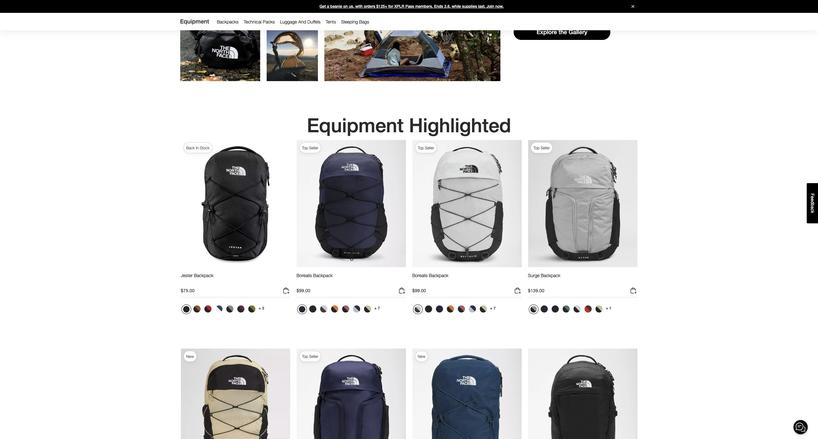 Task type: describe. For each thing, give the bounding box(es) containing it.
summit navy/dusty periwinkle image
[[469, 306, 476, 313]]

technical packs button
[[241, 18, 277, 26]]

$139.00
[[528, 288, 544, 294]]

on
[[343, 4, 348, 9]]

shop the look for @rodrigo.retanas
[[206, 47, 235, 52]]

1 vertical spatial surge backpack image
[[297, 349, 406, 440]]

borealis backpack button for mandarin/tnf black radio
[[412, 273, 448, 285]]

tents
[[326, 19, 336, 25]]

packs
[[263, 19, 275, 25]]

gravel/tnf black image for + 7 button corresponding to gravel/tnf black option corresponding to summit navy/dusty periwinkle radio
[[480, 306, 487, 313]]

tnf black/tnf black radio for mandarin/tnf black radio
[[423, 304, 434, 315]]

+ for gravel/tnf black radio
[[606, 307, 608, 311]]

backpacks
[[217, 19, 239, 25]]

+ 7 for + 7 button for gravel/tnf black option associated with summit navy/dusty periwinkle option
[[374, 307, 380, 311]]

rose quartz/tnf black image for rose quartz/tnf black radio
[[458, 306, 465, 313]]

shop for @ludo.hicar
[[278, 59, 289, 64]]

women's recon backpack image
[[528, 349, 637, 440]]

jester backpack image for back in stock
[[181, 140, 290, 268]]

1 horizontal spatial tnf navy/tnf black image
[[436, 306, 443, 313]]

TNF Red/TNF Black radio
[[203, 304, 213, 315]]

surge backpack button
[[528, 273, 560, 285]]

add your photo button
[[514, 4, 611, 19]]

tnf black/tnf black radio for mandarin/tnf black option
[[307, 304, 318, 315]]

jester backpack button
[[181, 273, 213, 285]]

shop the look for @ludo.hicar
[[278, 59, 307, 64]]

+ 3 button
[[258, 304, 265, 313]]

top seller for mandarin/tnf black option
[[302, 146, 318, 151]]

c
[[810, 209, 815, 211]]

tin grey dark heather/asphalt grey/tnf black image for tin grey dark heather/asphalt grey/tnf black radio
[[415, 307, 421, 313]]

highlighted
[[409, 114, 511, 137]]

tnf black/tnf black image for mandarin/tnf black option the tnf black/tnf black radio
[[309, 306, 316, 313]]

Coal Brown/Fiery Red radio
[[583, 304, 593, 315]]

get a beanie on us, with orders $125+ for xplr pass members. ends 2.6, while supplies last. join now.
[[320, 4, 504, 9]]

stock
[[200, 146, 210, 151]]

tnf red/tnf black image
[[204, 306, 211, 313]]

1 horizontal spatial tnf navy/tnf black radio
[[434, 304, 445, 315]]

top seller for 'dark sage/tnf black' radio
[[534, 146, 550, 151]]

+ 7 for + 7 button corresponding to gravel/tnf black option corresponding to summit navy/dusty periwinkle radio
[[490, 307, 496, 311]]

1
[[609, 307, 611, 311]]

jester backpack
[[181, 273, 213, 279]]

borealis for mandarin/tnf black radio borealis backpack button
[[412, 273, 428, 279]]

seller for mandarin/tnf black radio borealis backpack button
[[425, 146, 434, 151]]

the for @rodrigo.retanas
[[218, 47, 225, 52]]

mid grey dark heather/tnf black image
[[226, 306, 233, 313]]

Rose Quartz/TNF Black radio
[[456, 304, 466, 315]]

now.
[[495, 4, 504, 9]]

Tin Grey Dark Heather/Asphalt Grey/TNF Black radio
[[413, 305, 423, 315]]

equipment for equipment highlighted
[[307, 114, 404, 137]]

k
[[810, 211, 815, 214]]

in
[[196, 146, 199, 151]]

0 horizontal spatial borealis backpack image
[[181, 349, 290, 440]]

look for @rodrigo.retanas
[[226, 47, 235, 52]]

0 horizontal spatial tnf navy/tnf black radio
[[297, 305, 307, 315]]

and
[[298, 19, 306, 25]]

gravel/tnf black image for + 1 button
[[595, 306, 603, 313]]

$choose color$ option group for mandarin/tnf black radio borealis backpack button
[[412, 304, 489, 317]]

shop for @rodrigo.retanas
[[206, 47, 217, 52]]

$choose color$ option group for mandarin/tnf black option's borealis backpack button
[[297, 304, 373, 317]]

while
[[452, 4, 461, 9]]

last.
[[478, 4, 486, 9]]

+ 7 button for gravel/tnf black option corresponding to summit navy/dusty periwinkle radio
[[489, 304, 497, 313]]

1 e from the top
[[810, 196, 815, 199]]

jester
[[181, 273, 193, 279]]

tnf black/tnf black image for 1st the tnf black/tnf black radio from the right
[[552, 306, 559, 313]]

meld grey dark heather/tnf black image
[[530, 307, 537, 313]]

coal brown/fiery red image
[[585, 306, 592, 313]]

summit navy/dusty periwinkle image
[[353, 306, 360, 313]]

explore the gallery
[[537, 29, 587, 36]]

$75.00 button
[[181, 287, 290, 298]]

boysenberry/tnf black image
[[237, 306, 244, 313]]

backpack for mandarin/tnf black option's borealis backpack button
[[313, 273, 333, 279]]

Mid Grey Dark Heather/TNF Black radio
[[225, 304, 235, 315]]

$99.00 for '$99.00' dropdown button related to summit navy/dusty periwinkle option
[[297, 288, 310, 294]]

2 new from the left
[[418, 355, 425, 360]]

Mandarin/TNF Black radio
[[445, 304, 456, 315]]

$75.00
[[181, 288, 195, 294]]

tin grey dark heather/tnf black image
[[574, 306, 581, 313]]

+ 1
[[606, 307, 611, 311]]

close image
[[629, 5, 637, 8]]

tnf black/tnf black image
[[425, 306, 432, 313]]

luggage and duffels
[[280, 19, 321, 25]]

us,
[[349, 4, 354, 9]]

$139.00 button
[[528, 287, 637, 298]]

beanie
[[330, 4, 342, 9]]

$125+
[[376, 4, 387, 9]]

shop the look button for @rodrigo.retanas
[[201, 44, 240, 56]]

equipment for equipment
[[180, 18, 209, 25]]

+ 3
[[259, 307, 264, 311]]

borealis backpack for mandarin/tnf black option's borealis backpack button
[[297, 273, 333, 279]]

+ 7 button for gravel/tnf black option associated with summit navy/dusty periwinkle option
[[373, 304, 381, 313]]

rose quartz/tnf black image for rose quartz/tnf black option at left
[[342, 306, 349, 313]]

with
[[355, 4, 363, 9]]

f e e d b a c k
[[810, 194, 815, 214]]

surge backpack
[[528, 273, 560, 279]]

surge
[[528, 273, 540, 279]]

the for @ludo.hicar
[[290, 59, 297, 64]]

3 tnf black/tnf black radio from the left
[[550, 304, 560, 315]]

+ for sulphur moss/tnf black radio
[[259, 307, 261, 311]]

@rodrigo.retanas
[[197, 27, 243, 35]]

tin grey dark heather/asphalt grey/tnf black image for tin grey dark heather/asphalt grey/tnf black option
[[320, 306, 327, 313]]

gallery
[[569, 29, 587, 36]]

sleeping
[[341, 19, 358, 25]]

$choose color$ option group for jester backpack button
[[181, 304, 258, 317]]

Boysenberry/TNF Black radio
[[236, 304, 246, 315]]

gravel/tnf black image for + 7 button for gravel/tnf black option associated with summit navy/dusty periwinkle option
[[364, 306, 371, 313]]



Task type: vqa. For each thing, say whether or not it's contained in the screenshot.


Task type: locate. For each thing, give the bounding box(es) containing it.
top for surge backpack image to the right
[[534, 146, 540, 151]]

2 horizontal spatial tnf black/tnf black radio
[[550, 304, 560, 315]]

mandarin/tnf black image for mandarin/tnf black option
[[331, 306, 338, 313]]

photo
[[567, 8, 583, 15]]

a
[[327, 4, 329, 9], [810, 206, 815, 209]]

Rose Quartz/TNF Black radio
[[340, 304, 351, 315]]

gravel/tnf black image right summit navy/dusty periwinkle radio
[[480, 306, 487, 313]]

2 e from the top
[[810, 199, 815, 201]]

1 $99.00 button from the left
[[297, 287, 406, 298]]

rose quartz/tnf black image left summit navy/dusty periwinkle image
[[342, 306, 349, 313]]

equipment highlighted
[[307, 114, 511, 137]]

shop the look down "@rodrigo.retanas"
[[206, 47, 235, 52]]

1 vertical spatial shop
[[278, 59, 289, 64]]

7 for + 7 button for gravel/tnf black option associated with summit navy/dusty periwinkle option
[[378, 307, 380, 311]]

+ right summit navy/dusty periwinkle radio
[[490, 307, 492, 311]]

0 horizontal spatial shop
[[206, 47, 217, 52]]

+ 7 right summit navy/dusty periwinkle radio
[[490, 307, 496, 311]]

1 horizontal spatial mandarin/tnf black image
[[447, 306, 454, 313]]

0 horizontal spatial gravel/tnf black radio
[[362, 304, 373, 315]]

1 mandarin/tnf black image from the left
[[331, 306, 338, 313]]

gravel/tnf black radio for summit navy/dusty periwinkle option
[[362, 304, 373, 315]]

Summit Navy/Dusty Periwinkle radio
[[467, 304, 477, 315]]

0 horizontal spatial jester backpack image
[[181, 140, 290, 268]]

0 horizontal spatial tnf black/tnf black image
[[309, 306, 316, 313]]

storm break 2: north shore, oahu image
[[324, 0, 501, 81]]

duffels
[[307, 19, 321, 25]]

Shady Blue/TNF White radio
[[214, 304, 224, 315]]

f
[[810, 194, 815, 196]]

Leather Brown/TNF Black radio
[[192, 304, 202, 315]]

e up b
[[810, 199, 815, 201]]

0 horizontal spatial look
[[226, 47, 235, 52]]

0 horizontal spatial $99.00 button
[[297, 287, 406, 298]]

2 rose quartz/tnf black image from the left
[[458, 306, 465, 313]]

1 + from the left
[[259, 307, 261, 311]]

mandarin/tnf black image for mandarin/tnf black radio
[[447, 306, 454, 313]]

7 right summit navy/dusty periwinkle icon
[[494, 307, 496, 311]]

1 vertical spatial equipment
[[307, 114, 404, 137]]

top
[[302, 146, 308, 151], [418, 146, 424, 151], [534, 146, 540, 151], [302, 355, 308, 360]]

shop the look button
[[201, 44, 240, 56], [273, 57, 312, 67]]

1 rose quartz/tnf black image from the left
[[342, 306, 349, 313]]

a up k in the right of the page
[[810, 206, 815, 209]]

shop down "@rodrigo.retanas"
[[206, 47, 217, 52]]

2 horizontal spatial the
[[559, 29, 567, 36]]

0 horizontal spatial borealis backpack
[[297, 273, 333, 279]]

tnf navy/tnf black image right meld grey dark heather/tnf black icon
[[541, 306, 548, 313]]

@ludo.hicar
[[277, 46, 307, 53]]

borealis backpack button for mandarin/tnf black option
[[297, 273, 333, 285]]

testing my bag in costa rica. 
pura vida! image
[[180, 1, 260, 81]]

shop the look button for @ludo.hicar
[[273, 57, 312, 67]]

tnf black/tnf black radio left dark sage/tnf black image in the bottom right of the page
[[550, 304, 560, 315]]

Summit Navy/Dusty Periwinkle radio
[[351, 304, 362, 315]]

leather brown/tnf black image
[[193, 306, 200, 313]]

3 backpack from the left
[[429, 273, 448, 279]]

b
[[810, 204, 815, 206]]

mandarin/tnf black image right tin grey dark heather/asphalt grey/tnf black option
[[331, 306, 338, 313]]

members.
[[415, 4, 433, 9]]

0 vertical spatial a
[[327, 4, 329, 9]]

gravel/tnf black radio right summit navy/dusty periwinkle option
[[362, 304, 373, 315]]

gravel/tnf black image left + 1 button
[[595, 306, 603, 313]]

1 vertical spatial shop the look
[[278, 59, 307, 64]]

1 horizontal spatial gravel/tnf black image
[[480, 306, 487, 313]]

1 horizontal spatial 7
[[494, 307, 496, 311]]

Mandarin/TNF Black radio
[[329, 304, 340, 315]]

0 vertical spatial look
[[226, 47, 235, 52]]

7
[[378, 307, 380, 311], [494, 307, 496, 311]]

0 horizontal spatial a
[[327, 4, 329, 9]]

2 + from the left
[[374, 307, 377, 311]]

e up d
[[810, 196, 815, 199]]

0 horizontal spatial surge backpack image
[[297, 349, 406, 440]]

backpacks button
[[214, 18, 241, 26]]

gravel/tnf black image inside radio
[[595, 306, 603, 313]]

get a beanie on us, with orders $125+ for xplr pass members. ends 2.6, while supplies last. join now. link
[[0, 0, 818, 13]]

tnf navy/tnf black image left mandarin/tnf black radio
[[436, 306, 443, 313]]

1 vertical spatial jester backpack image
[[412, 349, 522, 440]]

0 vertical spatial surge backpack image
[[528, 140, 637, 268]]

seller
[[309, 146, 318, 151], [425, 146, 434, 151], [541, 146, 550, 151], [309, 355, 318, 360]]

+ for gravel/tnf black option corresponding to summit navy/dusty periwinkle radio
[[490, 307, 492, 311]]

new
[[186, 355, 194, 360], [418, 355, 425, 360]]

+ left the 3
[[259, 307, 261, 311]]

7 for + 7 button corresponding to gravel/tnf black option corresponding to summit navy/dusty periwinkle radio
[[494, 307, 496, 311]]

f e e d b a c k button
[[807, 183, 818, 224]]

top for the bottom surge backpack image
[[302, 355, 308, 360]]

TNF Black/TNF Black radio
[[307, 304, 318, 315], [423, 304, 434, 315], [550, 304, 560, 315]]

the down "@rodrigo.retanas"
[[218, 47, 225, 52]]

1 horizontal spatial shop the look button
[[273, 57, 312, 67]]

tnf black/tnf black image left dark sage/tnf black image in the bottom right of the page
[[552, 306, 559, 313]]

1 horizontal spatial tnf black/tnf black image
[[552, 306, 559, 313]]

1 borealis backpack from the left
[[297, 273, 333, 279]]

shady blue/tnf white image
[[215, 306, 222, 313]]

2 borealis from the left
[[412, 273, 428, 279]]

2 horizontal spatial borealis backpack image
[[412, 140, 522, 268]]

tnf navy/tnf black radio left mandarin/tnf black radio
[[434, 304, 445, 315]]

sulphur moss/tnf black image
[[248, 306, 255, 313]]

borealis backpack image for mandarin/tnf black radio borealis backpack button
[[412, 140, 522, 268]]

ve 25 forever :-)
never stop exploring.
ludo and bady, slovakia image
[[267, 30, 318, 81]]

2 horizontal spatial gravel/tnf black image
[[595, 306, 603, 313]]

borealis
[[297, 273, 312, 279], [412, 273, 428, 279]]

Gravel/TNF Black radio
[[362, 304, 373, 315], [478, 304, 488, 315]]

$choose color$ option group
[[181, 304, 258, 317], [297, 304, 373, 317], [412, 304, 489, 317], [528, 304, 605, 317]]

backpack for mandarin/tnf black radio borealis backpack button
[[429, 273, 448, 279]]

tnf black/tnf black image left tin grey dark heather/asphalt grey/tnf black option
[[309, 306, 316, 313]]

Gravel/TNF Black radio
[[594, 304, 604, 315]]

+ 7 button right summit navy/dusty periwinkle option
[[373, 304, 381, 313]]

explore
[[537, 29, 557, 36]]

look down @ludo.hicar
[[298, 59, 307, 64]]

1 horizontal spatial look
[[298, 59, 307, 64]]

0 horizontal spatial tnf black/tnf black radio
[[307, 304, 318, 315]]

0 horizontal spatial shop the look
[[206, 47, 235, 52]]

1 horizontal spatial + 7
[[490, 307, 496, 311]]

gravel/tnf black radio for summit navy/dusty periwinkle radio
[[478, 304, 488, 315]]

0 vertical spatial the
[[559, 29, 567, 36]]

0 horizontal spatial borealis backpack button
[[297, 273, 333, 285]]

1 $99.00 from the left
[[297, 288, 310, 294]]

TNF Black radio
[[181, 305, 191, 315]]

equipment
[[180, 18, 209, 25], [307, 114, 404, 137]]

pass
[[405, 4, 414, 9]]

gravel/tnf black image right summit navy/dusty periwinkle option
[[364, 306, 371, 313]]

Tin Grey Dark Heather/TNF Black radio
[[572, 304, 582, 315]]

top for mandarin/tnf black radio borealis backpack button borealis backpack image
[[418, 146, 424, 151]]

2 $99.00 button from the left
[[412, 287, 522, 298]]

backpack
[[194, 273, 213, 279], [313, 273, 333, 279], [429, 273, 448, 279], [541, 273, 560, 279]]

borealis backpack button up tnf black/tnf black image
[[412, 273, 448, 285]]

Meld Grey Dark Heather/TNF Black radio
[[529, 305, 538, 315]]

luggage and duffels button
[[277, 18, 323, 26]]

1 7 from the left
[[378, 307, 380, 311]]

rose quartz/tnf black image inside radio
[[458, 306, 465, 313]]

shop down @ludo.hicar
[[278, 59, 289, 64]]

mandarin/tnf black image inside radio
[[447, 306, 454, 313]]

a inside button
[[810, 206, 815, 209]]

mandarin/tnf black image
[[331, 306, 338, 313], [447, 306, 454, 313]]

shop the look down @ludo.hicar
[[278, 59, 307, 64]]

1 borealis backpack button from the left
[[297, 273, 333, 285]]

backpack for jester backpack button
[[194, 273, 213, 279]]

top seller
[[302, 146, 318, 151], [418, 146, 434, 151], [534, 146, 550, 151], [302, 355, 318, 360]]

$99.00 button for summit navy/dusty periwinkle radio
[[412, 287, 522, 298]]

d
[[810, 201, 815, 204]]

borealis backpack image
[[297, 140, 406, 268], [412, 140, 522, 268], [181, 349, 290, 440]]

2 $99.00 from the left
[[412, 288, 426, 294]]

1 horizontal spatial a
[[810, 206, 815, 209]]

1 vertical spatial a
[[810, 206, 815, 209]]

xplr
[[394, 4, 404, 9]]

2 tnf black/tnf black image from the left
[[552, 306, 559, 313]]

gravel/tnf black image
[[364, 306, 371, 313], [480, 306, 487, 313], [595, 306, 603, 313]]

4 backpack from the left
[[541, 273, 560, 279]]

0 horizontal spatial gravel/tnf black image
[[364, 306, 371, 313]]

2 + 7 from the left
[[490, 307, 496, 311]]

luggage
[[280, 19, 297, 25]]

0 horizontal spatial shop the look button
[[201, 44, 240, 56]]

1 horizontal spatial $99.00
[[412, 288, 426, 294]]

explore the gallery link
[[514, 25, 611, 40]]

0 horizontal spatial + 7 button
[[373, 304, 381, 313]]

your
[[554, 8, 566, 15]]

surge backpack image
[[528, 140, 637, 268], [297, 349, 406, 440]]

Sulphur Moss/TNF Black radio
[[247, 304, 257, 315]]

1 horizontal spatial borealis backpack image
[[297, 140, 406, 268]]

tnf navy/tnf black image inside radio
[[541, 306, 548, 313]]

look down "@rodrigo.retanas"
[[226, 47, 235, 52]]

+ 1 button
[[605, 304, 613, 313]]

1 horizontal spatial tnf black/tnf black radio
[[423, 304, 434, 315]]

tin grey dark heather/asphalt grey/tnf black image inside tin grey dark heather/asphalt grey/tnf black radio
[[415, 307, 421, 313]]

0 vertical spatial equipment
[[180, 18, 209, 25]]

3 $choose color$ option group from the left
[[412, 304, 489, 317]]

1 horizontal spatial rose quartz/tnf black image
[[458, 306, 465, 313]]

1 horizontal spatial the
[[290, 59, 297, 64]]

0 horizontal spatial new
[[186, 355, 194, 360]]

1 tnf black/tnf black image from the left
[[309, 306, 316, 313]]

1 horizontal spatial borealis backpack button
[[412, 273, 448, 285]]

borealis backpack button up tin grey dark heather/asphalt grey/tnf black option
[[297, 273, 333, 285]]

$choose color$ option group for surge backpack button
[[528, 304, 605, 317]]

+ 7 button
[[373, 304, 381, 313], [489, 304, 497, 313]]

rose quartz/tnf black image left summit navy/dusty periwinkle radio
[[458, 306, 465, 313]]

1 horizontal spatial shop
[[278, 59, 289, 64]]

tin grey dark heather/asphalt grey/tnf black image
[[320, 306, 327, 313], [415, 307, 421, 313]]

+ 7
[[374, 307, 380, 311], [490, 307, 496, 311]]

back
[[186, 146, 195, 151]]

bags
[[359, 19, 369, 25]]

supplies
[[462, 4, 477, 9]]

$99.00 button up summit navy/dusty periwinkle option
[[297, 287, 406, 298]]

1 horizontal spatial new
[[418, 355, 425, 360]]

borealis backpack for mandarin/tnf black radio borealis backpack button
[[412, 273, 448, 279]]

+ 7 button right summit navy/dusty periwinkle radio
[[489, 304, 497, 313]]

seller for mandarin/tnf black option's borealis backpack button
[[309, 146, 318, 151]]

2 borealis backpack from the left
[[412, 273, 448, 279]]

3
[[262, 307, 264, 311]]

ends
[[434, 4, 443, 9]]

+
[[259, 307, 261, 311], [374, 307, 377, 311], [490, 307, 492, 311], [606, 307, 608, 311]]

$99.00
[[297, 288, 310, 294], [412, 288, 426, 294]]

sleeping bags
[[341, 19, 369, 25]]

sleeping bags button
[[339, 18, 372, 26]]

add
[[541, 8, 552, 15]]

2 horizontal spatial tnf navy/tnf black image
[[541, 306, 548, 313]]

jester backpack image for new
[[412, 349, 522, 440]]

1 tnf black/tnf black radio from the left
[[307, 304, 318, 315]]

0 horizontal spatial tin grey dark heather/asphalt grey/tnf black image
[[320, 306, 327, 313]]

0 vertical spatial shop the look
[[206, 47, 235, 52]]

1 horizontal spatial tin grey dark heather/asphalt grey/tnf black image
[[415, 307, 421, 313]]

3 gravel/tnf black image from the left
[[595, 306, 603, 313]]

technical
[[244, 19, 262, 25]]

tnf navy/tnf black radio left tin grey dark heather/asphalt grey/tnf black option
[[297, 305, 307, 315]]

back in stock
[[186, 146, 210, 151]]

+ 7 right summit navy/dusty periwinkle option
[[374, 307, 380, 311]]

for
[[388, 4, 393, 9]]

2 7 from the left
[[494, 307, 496, 311]]

7 right summit navy/dusty periwinkle option
[[378, 307, 380, 311]]

Tin Grey Dark Heather/Asphalt Grey/TNF Black radio
[[318, 304, 329, 315]]

1 new from the left
[[186, 355, 194, 360]]

rose quartz/tnf black image inside option
[[342, 306, 349, 313]]

4 + from the left
[[606, 307, 608, 311]]

dark sage/tnf black image
[[563, 306, 570, 313]]

0 horizontal spatial mandarin/tnf black image
[[331, 306, 338, 313]]

1 horizontal spatial shop the look
[[278, 59, 307, 64]]

0 horizontal spatial the
[[218, 47, 225, 52]]

+ left 1
[[606, 307, 608, 311]]

the
[[559, 29, 567, 36], [218, 47, 225, 52], [290, 59, 297, 64]]

1 horizontal spatial surge backpack image
[[528, 140, 637, 268]]

tin grey dark heather/asphalt grey/tnf black image inside tin grey dark heather/asphalt grey/tnf black option
[[320, 306, 327, 313]]

tnf black/tnf black radio left tin grey dark heather/asphalt grey/tnf black option
[[307, 304, 318, 315]]

1 + 7 button from the left
[[373, 304, 381, 313]]

borealis for mandarin/tnf black option's borealis backpack button
[[297, 273, 312, 279]]

mandarin/tnf black image inside option
[[331, 306, 338, 313]]

0 horizontal spatial $99.00
[[297, 288, 310, 294]]

Dark Sage/TNF Black radio
[[561, 304, 571, 315]]

add your photo
[[541, 8, 583, 15]]

borealis backpack image for mandarin/tnf black option's borealis backpack button
[[297, 140, 406, 268]]

3 + from the left
[[490, 307, 492, 311]]

seller for surge backpack button
[[541, 146, 550, 151]]

1 horizontal spatial borealis
[[412, 273, 428, 279]]

shop the look button down "@rodrigo.retanas"
[[201, 44, 240, 56]]

top for mandarin/tnf black option's borealis backpack button borealis backpack image
[[302, 146, 308, 151]]

TNF Navy/TNF Black radio
[[539, 304, 549, 315]]

look
[[226, 47, 235, 52], [298, 59, 307, 64]]

tnf black/tnf black image
[[309, 306, 316, 313], [552, 306, 559, 313]]

2.6,
[[444, 4, 451, 9]]

gravel/tnf black radio right summit navy/dusty periwinkle radio
[[478, 304, 488, 315]]

1 vertical spatial the
[[218, 47, 225, 52]]

$99.00 button up summit navy/dusty periwinkle radio
[[412, 287, 522, 298]]

TNF Navy/TNF Black radio
[[434, 304, 445, 315], [297, 305, 307, 315]]

borealis backpack button
[[297, 273, 333, 285], [412, 273, 448, 285]]

tin grey dark heather/asphalt grey/tnf black image left mandarin/tnf black option
[[320, 306, 327, 313]]

tin grey dark heather/asphalt grey/tnf black image left tnf black/tnf black image
[[415, 307, 421, 313]]

join
[[487, 4, 494, 9]]

1 borealis from the left
[[297, 273, 312, 279]]

0 horizontal spatial rose quartz/tnf black image
[[342, 306, 349, 313]]

2 backpack from the left
[[313, 273, 333, 279]]

tnf navy/tnf black image left tin grey dark heather/asphalt grey/tnf black option
[[299, 307, 305, 313]]

2 + 7 button from the left
[[489, 304, 497, 313]]

get
[[320, 4, 326, 9]]

1 horizontal spatial equipment
[[307, 114, 404, 137]]

a right get
[[327, 4, 329, 9]]

1 backpack from the left
[[194, 273, 213, 279]]

2 gravel/tnf black radio from the left
[[478, 304, 488, 315]]

tnf navy/tnf black image
[[436, 306, 443, 313], [541, 306, 548, 313], [299, 307, 305, 313]]

1 $choose color$ option group from the left
[[181, 304, 258, 317]]

shop
[[206, 47, 217, 52], [278, 59, 289, 64]]

0 vertical spatial shop
[[206, 47, 217, 52]]

+ right summit navy/dusty periwinkle option
[[374, 307, 377, 311]]

2 gravel/tnf black image from the left
[[480, 306, 487, 313]]

1 horizontal spatial + 7 button
[[489, 304, 497, 313]]

borealis backpack
[[297, 273, 333, 279], [412, 273, 448, 279]]

1 horizontal spatial jester backpack image
[[412, 349, 522, 440]]

shop the look
[[206, 47, 235, 52], [278, 59, 307, 64]]

backpack for surge backpack button
[[541, 273, 560, 279]]

tnf black image
[[183, 307, 189, 313]]

shop the look button down @ludo.hicar
[[273, 57, 312, 67]]

jester backpack image
[[181, 140, 290, 268], [412, 349, 522, 440]]

0 horizontal spatial borealis
[[297, 273, 312, 279]]

1 horizontal spatial borealis backpack
[[412, 273, 448, 279]]

2 $choose color$ option group from the left
[[297, 304, 373, 317]]

1 + 7 from the left
[[374, 307, 380, 311]]

e
[[810, 196, 815, 199], [810, 199, 815, 201]]

0 horizontal spatial + 7
[[374, 307, 380, 311]]

top seller for mandarin/tnf black radio
[[418, 146, 434, 151]]

1 horizontal spatial $99.00 button
[[412, 287, 522, 298]]

$99.00 for '$99.00' dropdown button for summit navy/dusty periwinkle radio
[[412, 288, 426, 294]]

tnf black/tnf black radio right tin grey dark heather/asphalt grey/tnf black radio
[[423, 304, 434, 315]]

1 horizontal spatial gravel/tnf black radio
[[478, 304, 488, 315]]

look for @ludo.hicar
[[298, 59, 307, 64]]

0 horizontal spatial 7
[[378, 307, 380, 311]]

2 borealis backpack button from the left
[[412, 273, 448, 285]]

2 vertical spatial the
[[290, 59, 297, 64]]

mandarin/tnf black image left rose quartz/tnf black radio
[[447, 306, 454, 313]]

orders
[[364, 4, 375, 9]]

1 gravel/tnf black radio from the left
[[362, 304, 373, 315]]

1 vertical spatial look
[[298, 59, 307, 64]]

0 horizontal spatial equipment
[[180, 18, 209, 25]]

2 mandarin/tnf black image from the left
[[447, 306, 454, 313]]

4 $choose color$ option group from the left
[[528, 304, 605, 317]]

the down @ludo.hicar
[[290, 59, 297, 64]]

0 vertical spatial jester backpack image
[[181, 140, 290, 268]]

+ for gravel/tnf black option associated with summit navy/dusty periwinkle option
[[374, 307, 377, 311]]

1 gravel/tnf black image from the left
[[364, 306, 371, 313]]

tents button
[[323, 18, 339, 26]]

technical packs
[[244, 19, 275, 25]]

$99.00 button
[[297, 287, 406, 298], [412, 287, 522, 298]]

rose quartz/tnf black image
[[342, 306, 349, 313], [458, 306, 465, 313]]

$99.00 button for summit navy/dusty periwinkle option
[[297, 287, 406, 298]]

the left gallery at right top
[[559, 29, 567, 36]]

2 tnf black/tnf black radio from the left
[[423, 304, 434, 315]]

4173541293 image
[[267, 0, 318, 24]]

0 horizontal spatial tnf navy/tnf black image
[[299, 307, 305, 313]]



